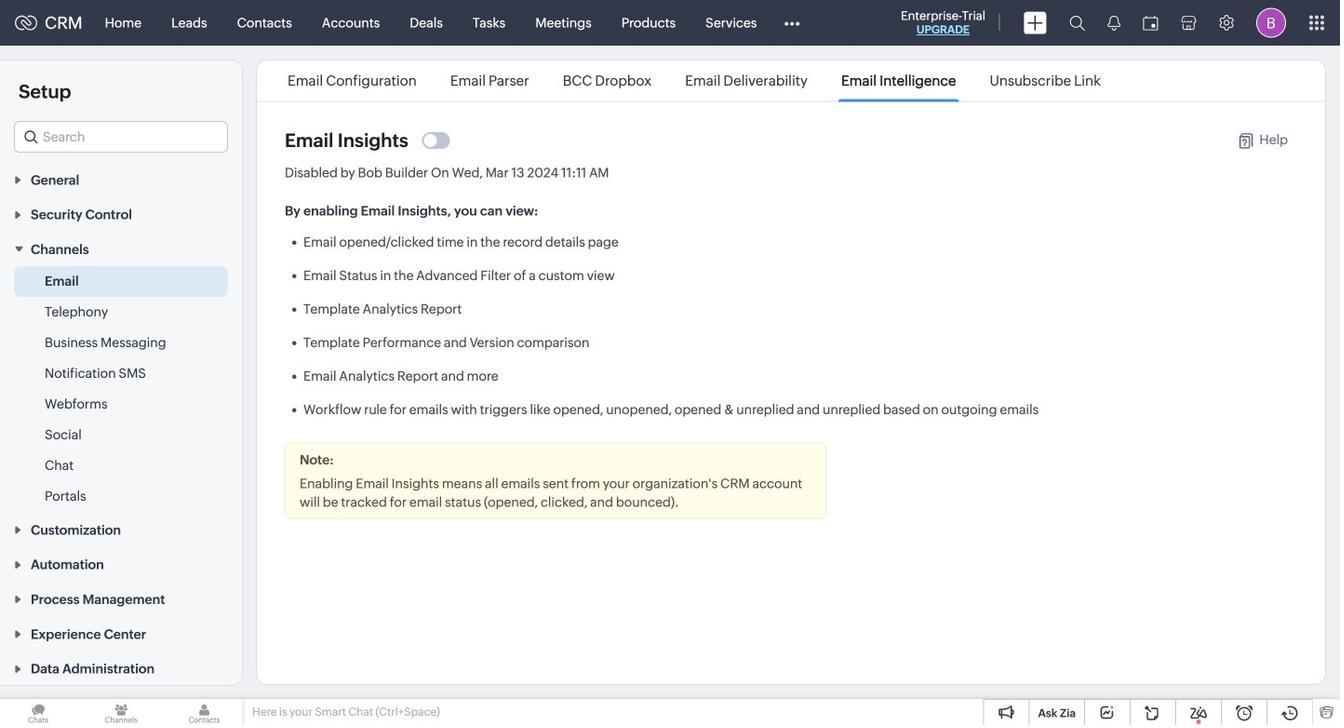 Task type: locate. For each thing, give the bounding box(es) containing it.
signals image
[[1108, 15, 1121, 31]]

list
[[271, 60, 1118, 101]]

Search text field
[[15, 122, 227, 152]]

profile image
[[1256, 8, 1286, 38]]

search image
[[1069, 15, 1085, 31]]

signals element
[[1096, 0, 1132, 46]]

calendar image
[[1143, 15, 1159, 30]]

contacts image
[[166, 699, 243, 725]]

search element
[[1058, 0, 1096, 46]]

Other Modules field
[[772, 8, 812, 38]]

channels image
[[83, 699, 160, 725]]

region
[[0, 266, 242, 512]]

None field
[[14, 121, 228, 153]]



Task type: vqa. For each thing, say whether or not it's contained in the screenshot.
Developer
no



Task type: describe. For each thing, give the bounding box(es) containing it.
chats image
[[0, 699, 77, 725]]

create menu element
[[1013, 0, 1058, 45]]

logo image
[[15, 15, 37, 30]]

create menu image
[[1024, 12, 1047, 34]]

profile element
[[1245, 0, 1297, 45]]



